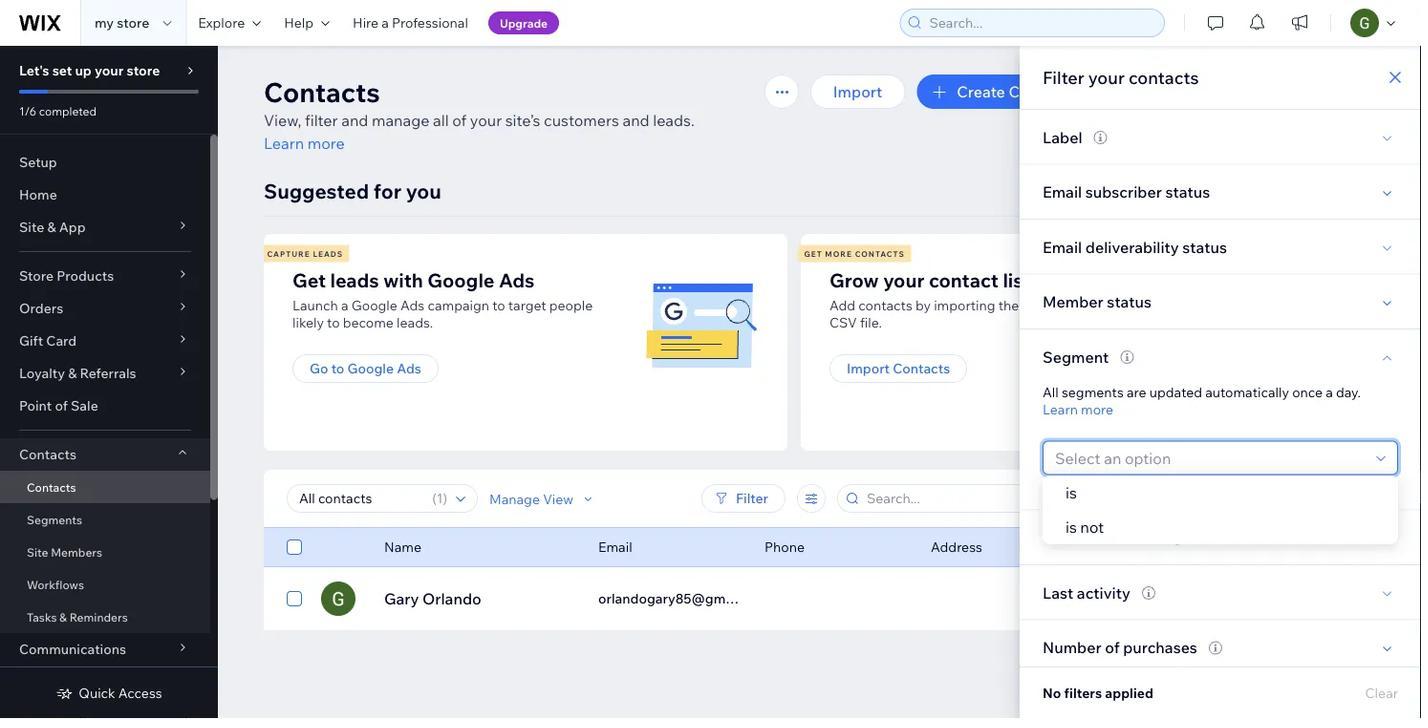 Task type: describe. For each thing, give the bounding box(es) containing it.
google inside button
[[348, 360, 394, 377]]

via
[[1035, 297, 1052, 314]]

gary orlando image
[[321, 582, 356, 617]]

sidebar element
[[0, 46, 218, 720]]

contacts
[[855, 249, 905, 259]]

add
[[830, 297, 856, 314]]

learn inside all segments are updated automatically once a day. learn more
[[1043, 401, 1078, 418]]

( 1 )
[[432, 491, 447, 507]]

automatically
[[1206, 384, 1290, 401]]

more
[[826, 249, 853, 259]]

email for email subscriber status
[[1043, 182, 1083, 202]]

list
[[1003, 268, 1031, 292]]

communications button
[[0, 634, 210, 666]]

workflows link
[[0, 569, 210, 601]]

or
[[1095, 297, 1108, 314]]

import button
[[811, 75, 906, 109]]

quick
[[79, 686, 115, 702]]

view
[[543, 491, 574, 507]]

segments link
[[0, 504, 210, 536]]

label
[[1043, 127, 1083, 147]]

import for import contacts
[[847, 360, 890, 377]]

Unsaved view field
[[294, 486, 427, 513]]

of for number of purchases
[[1106, 638, 1120, 658]]

filter your contacts
[[1043, 66, 1200, 88]]

more inside contacts view, filter and manage all of your site's customers and leads. learn more
[[308, 134, 345, 153]]

number of purchases
[[1043, 638, 1198, 658]]

with
[[384, 268, 423, 292]]

& for loyalty
[[68, 365, 77, 382]]

get leads with google ads launch a google ads campaign to target people likely to become leads.
[[293, 268, 593, 331]]

contact
[[929, 268, 999, 292]]

no
[[1043, 686, 1062, 702]]

day.
[[1337, 384, 1362, 401]]

segment
[[1043, 347, 1109, 366]]

list containing get leads with google ads
[[261, 234, 1333, 451]]

upgrade button
[[488, 11, 559, 34]]

orlandogary85@gmail.com
[[599, 591, 771, 608]]

communications
[[19, 642, 126, 658]]

import contacts button
[[830, 355, 968, 383]]

customers
[[544, 111, 619, 130]]

a inside grow your contact list add contacts by importing them via gmail or a csv file.
[[1111, 297, 1118, 314]]

manage
[[490, 491, 540, 507]]

manage view button
[[490, 491, 597, 508]]

site & app
[[19, 219, 86, 236]]

(
[[432, 491, 437, 507]]

learn more button for view, filter and manage all of your site's customers and leads.
[[264, 132, 345, 155]]

setup link
[[0, 146, 210, 179]]

orders button
[[0, 293, 210, 325]]

site members
[[27, 545, 102, 560]]

of inside contacts view, filter and manage all of your site's customers and leads. learn more
[[453, 111, 467, 130]]

last
[[1043, 584, 1074, 603]]

view,
[[264, 111, 302, 130]]

suggested for you
[[264, 178, 442, 204]]

email for email deliverability status
[[1043, 237, 1083, 256]]

tasks & reminders link
[[0, 601, 210, 634]]

contacts link
[[0, 471, 210, 504]]

quick access
[[79, 686, 162, 702]]

quick access button
[[56, 686, 162, 703]]

0 vertical spatial store
[[117, 14, 149, 31]]

contacts inside button
[[893, 360, 951, 377]]

a inside get leads with google ads launch a google ads campaign to target people likely to become leads.
[[341, 297, 349, 314]]

gary orlando
[[384, 590, 482, 609]]

loyalty & referrals button
[[0, 358, 210, 390]]

status for email deliverability status
[[1183, 237, 1228, 256]]

deliverability
[[1086, 237, 1180, 256]]

1
[[437, 491, 443, 507]]

upgrade
[[500, 16, 548, 30]]

my store
[[95, 14, 149, 31]]

1 vertical spatial to
[[327, 315, 340, 331]]

email subscriber status
[[1043, 182, 1211, 202]]

capture leads
[[267, 249, 343, 259]]

create contact button
[[917, 75, 1090, 109]]

them
[[999, 297, 1032, 314]]

2 vertical spatial email
[[599, 539, 633, 556]]

once
[[1293, 384, 1323, 401]]

people
[[550, 297, 593, 314]]

site for site members
[[27, 545, 48, 560]]

member status
[[1043, 292, 1152, 311]]

capture
[[267, 249, 310, 259]]

hire
[[353, 14, 379, 31]]

store products
[[19, 268, 114, 284]]

1 vertical spatial google
[[352, 297, 398, 314]]

site & app button
[[0, 211, 210, 244]]

tasks & reminders
[[27, 611, 128, 625]]

manage
[[372, 111, 430, 130]]

contact inside 'button'
[[1009, 82, 1067, 101]]

& for tasks
[[59, 611, 67, 625]]

filter for filter your contacts
[[1043, 66, 1085, 88]]

contacts inside contacts view, filter and manage all of your site's customers and leads. learn more
[[264, 75, 380, 109]]

suggested
[[264, 178, 369, 204]]

get
[[805, 249, 823, 259]]

name
[[384, 539, 422, 556]]

1/6 completed
[[19, 104, 97, 118]]

help
[[284, 14, 314, 31]]

leads
[[330, 268, 379, 292]]

loyalty & referrals
[[19, 365, 136, 382]]

applied
[[1106, 686, 1154, 702]]

your inside contacts view, filter and manage all of your site's customers and leads. learn more
[[470, 111, 502, 130]]

1/6
[[19, 104, 36, 118]]

orders
[[19, 300, 63, 317]]

contacts inside dropdown button
[[19, 447, 76, 463]]



Task type: vqa. For each thing, say whether or not it's contained in the screenshot.
Project inside PROJECT INFO NAME THIS PROJECT AND DESCRIBE IT TO YOUR VISITORS.
no



Task type: locate. For each thing, give the bounding box(es) containing it.
0 horizontal spatial and
[[342, 111, 368, 130]]

by
[[916, 297, 931, 314]]

2 vertical spatial of
[[1106, 638, 1120, 658]]

ads down 'with'
[[401, 297, 425, 314]]

site for site & app
[[19, 219, 44, 236]]

2 vertical spatial google
[[348, 360, 394, 377]]

help button
[[273, 0, 341, 46]]

filter up "label"
[[1043, 66, 1085, 88]]

0 vertical spatial google
[[428, 268, 495, 292]]

0 vertical spatial ads
[[499, 268, 535, 292]]

0 horizontal spatial &
[[47, 219, 56, 236]]

access
[[118, 686, 162, 702]]

2 vertical spatial ads
[[397, 360, 422, 377]]

let's set up your store
[[19, 62, 160, 79]]

filters
[[1065, 686, 1103, 702]]

learn more button down segments
[[1043, 401, 1114, 418]]

is
[[1066, 484, 1077, 503], [1066, 518, 1077, 537]]

phone
[[765, 539, 805, 556]]

filter
[[305, 111, 338, 130]]

all
[[433, 111, 449, 130]]

0 vertical spatial import
[[834, 82, 883, 101]]

is left not
[[1066, 518, 1077, 537]]

0 vertical spatial learn
[[264, 134, 304, 153]]

learn inside contacts view, filter and manage all of your site's customers and leads. learn more
[[264, 134, 304, 153]]

store down my store
[[127, 62, 160, 79]]

is for is not
[[1066, 518, 1077, 537]]

import inside "list"
[[847, 360, 890, 377]]

1 vertical spatial status
[[1183, 237, 1228, 256]]

google
[[428, 268, 495, 292], [352, 297, 398, 314], [348, 360, 394, 377]]

1 vertical spatial contact
[[1043, 529, 1101, 548]]

1 horizontal spatial more
[[1081, 401, 1114, 418]]

member
[[1043, 292, 1104, 311]]

google up campaign
[[428, 268, 495, 292]]

card
[[46, 333, 77, 349]]

1 horizontal spatial leads.
[[653, 111, 695, 130]]

1 vertical spatial store
[[127, 62, 160, 79]]

list
[[261, 234, 1333, 451]]

become
[[343, 315, 394, 331]]

contact created
[[1043, 529, 1160, 548]]

up
[[75, 62, 92, 79]]

0 horizontal spatial filter
[[736, 491, 769, 507]]

1 vertical spatial site
[[27, 545, 48, 560]]

list box containing is
[[1043, 476, 1399, 545]]

all
[[1043, 384, 1059, 401]]

to left target
[[493, 297, 505, 314]]

of inside sidebar element
[[55, 398, 68, 415]]

members
[[51, 545, 102, 560]]

a right or
[[1111, 297, 1118, 314]]

contact up "label"
[[1009, 82, 1067, 101]]

0 horizontal spatial learn more button
[[264, 132, 345, 155]]

ads up target
[[499, 268, 535, 292]]

contacts up filter
[[264, 75, 380, 109]]

to
[[493, 297, 505, 314], [327, 315, 340, 331], [331, 360, 345, 377]]

create
[[957, 82, 1006, 101]]

site inside dropdown button
[[19, 219, 44, 236]]

list box
[[1043, 476, 1399, 545]]

1 and from the left
[[342, 111, 368, 130]]

you
[[406, 178, 442, 204]]

status
[[1166, 182, 1211, 202], [1183, 237, 1228, 256], [1108, 292, 1152, 311]]

go to google ads button
[[293, 355, 439, 383]]

store products button
[[0, 260, 210, 293]]

2 and from the left
[[623, 111, 650, 130]]

and right customers
[[623, 111, 650, 130]]

0 horizontal spatial more
[[308, 134, 345, 153]]

contacts
[[264, 75, 380, 109], [893, 360, 951, 377], [19, 447, 76, 463], [27, 480, 76, 495]]

segments
[[1062, 384, 1124, 401]]

1 horizontal spatial contacts
[[1129, 66, 1200, 88]]

hire a professional
[[353, 14, 468, 31]]

csv
[[830, 315, 857, 331]]

a down leads
[[341, 297, 349, 314]]

all segments are updated automatically once a day. learn more
[[1043, 384, 1362, 418]]

email deliverability status
[[1043, 237, 1228, 256]]

1 horizontal spatial learn more button
[[1043, 401, 1114, 418]]

status right deliverability
[[1183, 237, 1228, 256]]

store inside sidebar element
[[127, 62, 160, 79]]

0 vertical spatial learn more button
[[264, 132, 345, 155]]

2 vertical spatial &
[[59, 611, 67, 625]]

grow your contact list add contacts by importing them via gmail or a csv file.
[[830, 268, 1118, 331]]

site down home at the left top
[[19, 219, 44, 236]]

contacts down by
[[893, 360, 951, 377]]

learn more button for all segments are updated automatically once a day.
[[1043, 401, 1114, 418]]

to inside button
[[331, 360, 345, 377]]

filter for filter
[[736, 491, 769, 507]]

completed
[[39, 104, 97, 118]]

import for import
[[834, 82, 883, 101]]

explore
[[198, 14, 245, 31]]

your inside grow your contact list add contacts by importing them via gmail or a csv file.
[[884, 268, 925, 292]]

target
[[508, 297, 547, 314]]

are
[[1127, 384, 1147, 401]]

0 vertical spatial contacts
[[1129, 66, 1200, 88]]

home
[[19, 186, 57, 203]]

0 vertical spatial to
[[493, 297, 505, 314]]

2 horizontal spatial &
[[68, 365, 77, 382]]

1 horizontal spatial &
[[59, 611, 67, 625]]

of right "number"
[[1106, 638, 1120, 658]]

2 horizontal spatial of
[[1106, 638, 1120, 658]]

importing
[[934, 297, 996, 314]]

0 vertical spatial &
[[47, 219, 56, 236]]

0 horizontal spatial contacts
[[859, 297, 913, 314]]

not
[[1081, 518, 1105, 537]]

setup
[[19, 154, 57, 171]]

& right tasks
[[59, 611, 67, 625]]

learn down all
[[1043, 401, 1078, 418]]

1 vertical spatial is
[[1066, 518, 1077, 537]]

to down launch
[[327, 315, 340, 331]]

ads inside button
[[397, 360, 422, 377]]

2 vertical spatial status
[[1108, 292, 1152, 311]]

gary
[[384, 590, 419, 609]]

is for is
[[1066, 484, 1077, 503]]

0 horizontal spatial of
[[55, 398, 68, 415]]

learn
[[264, 134, 304, 153], [1043, 401, 1078, 418]]

leads. down 'with'
[[397, 315, 433, 331]]

learn down view,
[[264, 134, 304, 153]]

number
[[1043, 638, 1102, 658]]

a inside all segments are updated automatically once a day. learn more
[[1326, 384, 1334, 401]]

is not
[[1066, 518, 1105, 537]]

1 vertical spatial email
[[1043, 237, 1083, 256]]

0 vertical spatial site
[[19, 219, 44, 236]]

referrals
[[80, 365, 136, 382]]

gmail
[[1055, 297, 1092, 314]]

leads
[[313, 249, 343, 259]]

1 vertical spatial learn
[[1043, 401, 1078, 418]]

more down segments
[[1081, 401, 1114, 418]]

0 horizontal spatial leads.
[[397, 315, 433, 331]]

1 vertical spatial leads.
[[397, 315, 433, 331]]

no filters applied
[[1043, 686, 1154, 702]]

leads. right customers
[[653, 111, 695, 130]]

file.
[[860, 315, 882, 331]]

likely
[[293, 315, 324, 331]]

google up become
[[352, 297, 398, 314]]

0 vertical spatial more
[[308, 134, 345, 153]]

home link
[[0, 179, 210, 211]]

filter inside button
[[736, 491, 769, 507]]

grow
[[830, 268, 879, 292]]

of for point of sale
[[55, 398, 68, 415]]

campaign
[[428, 297, 490, 314]]

gift card button
[[0, 325, 210, 358]]

1 vertical spatial &
[[68, 365, 77, 382]]

1 horizontal spatial filter
[[1043, 66, 1085, 88]]

1 vertical spatial contacts
[[859, 297, 913, 314]]

more inside all segments are updated automatically once a day. learn more
[[1081, 401, 1114, 418]]

site down segments
[[27, 545, 48, 560]]

and right filter
[[342, 111, 368, 130]]

contacts up segments
[[27, 480, 76, 495]]

0 vertical spatial leads.
[[653, 111, 695, 130]]

store right my
[[117, 14, 149, 31]]

email
[[1043, 182, 1083, 202], [1043, 237, 1083, 256], [599, 539, 633, 556]]

0 vertical spatial contact
[[1009, 82, 1067, 101]]

& right loyalty
[[68, 365, 77, 382]]

& for site
[[47, 219, 56, 236]]

last activity
[[1043, 584, 1131, 603]]

email up orlandogary85@gmail.com
[[599, 539, 633, 556]]

1 vertical spatial more
[[1081, 401, 1114, 418]]

1 vertical spatial import
[[847, 360, 890, 377]]

2 vertical spatial to
[[331, 360, 345, 377]]

0 vertical spatial status
[[1166, 182, 1211, 202]]

orlando
[[423, 590, 482, 609]]

status down deliverability
[[1108, 292, 1152, 311]]

of
[[453, 111, 467, 130], [55, 398, 68, 415], [1106, 638, 1120, 658]]

subscriber
[[1086, 182, 1163, 202]]

point
[[19, 398, 52, 415]]

1 vertical spatial search... field
[[862, 486, 1060, 513]]

contacts inside grow your contact list add contacts by importing them via gmail or a csv file.
[[859, 297, 913, 314]]

point of sale
[[19, 398, 98, 415]]

2 is from the top
[[1066, 518, 1077, 537]]

go
[[310, 360, 328, 377]]

contacts down point of sale
[[19, 447, 76, 463]]

gift
[[19, 333, 43, 349]]

0 vertical spatial of
[[453, 111, 467, 130]]

1 vertical spatial of
[[55, 398, 68, 415]]

contacts view, filter and manage all of your site's customers and leads. learn more
[[264, 75, 695, 153]]

a left day.
[[1326, 384, 1334, 401]]

None checkbox
[[287, 536, 302, 559]]

your inside sidebar element
[[95, 62, 124, 79]]

& left app
[[47, 219, 56, 236]]

0 vertical spatial search... field
[[924, 10, 1159, 36]]

& inside dropdown button
[[68, 365, 77, 382]]

contacts button
[[0, 439, 210, 471]]

1 is from the top
[[1066, 484, 1077, 503]]

None checkbox
[[287, 588, 302, 611]]

email down "label"
[[1043, 182, 1083, 202]]

created
[[1104, 529, 1160, 548]]

1 vertical spatial learn more button
[[1043, 401, 1114, 418]]

0 vertical spatial is
[[1066, 484, 1077, 503]]

create contact
[[957, 82, 1067, 101]]

0 horizontal spatial learn
[[264, 134, 304, 153]]

& inside dropdown button
[[47, 219, 56, 236]]

to right go
[[331, 360, 345, 377]]

1 horizontal spatial of
[[453, 111, 467, 130]]

status right subscriber
[[1166, 182, 1211, 202]]

a right hire
[[382, 14, 389, 31]]

tasks
[[27, 611, 57, 625]]

gift card
[[19, 333, 77, 349]]

leads.
[[653, 111, 695, 130], [397, 315, 433, 331]]

1 horizontal spatial learn
[[1043, 401, 1078, 418]]

go to google ads
[[310, 360, 422, 377]]

search... field up address on the right
[[862, 486, 1060, 513]]

filter up phone
[[736, 491, 769, 507]]

manage view
[[490, 491, 574, 507]]

)
[[443, 491, 447, 507]]

0 vertical spatial email
[[1043, 182, 1083, 202]]

1 horizontal spatial and
[[623, 111, 650, 130]]

search... field up "create contact" at the top right of the page
[[924, 10, 1159, 36]]

ads down get leads with google ads launch a google ads campaign to target people likely to become leads.
[[397, 360, 422, 377]]

contact
[[1009, 82, 1067, 101], [1043, 529, 1101, 548]]

email up member
[[1043, 237, 1083, 256]]

of right the all
[[453, 111, 467, 130]]

hire a professional link
[[341, 0, 480, 46]]

leads. inside get leads with google ads launch a google ads campaign to target people likely to become leads.
[[397, 315, 433, 331]]

more down filter
[[308, 134, 345, 153]]

site's
[[506, 111, 541, 130]]

google down become
[[348, 360, 394, 377]]

leads. inside contacts view, filter and manage all of your site's customers and leads. learn more
[[653, 111, 695, 130]]

for
[[374, 178, 402, 204]]

Select an option field
[[1050, 442, 1371, 475]]

1 vertical spatial filter
[[736, 491, 769, 507]]

0 vertical spatial filter
[[1043, 66, 1085, 88]]

is up the is not
[[1066, 484, 1077, 503]]

1 vertical spatial ads
[[401, 297, 425, 314]]

of left sale
[[55, 398, 68, 415]]

status for email subscriber status
[[1166, 182, 1211, 202]]

get
[[293, 268, 326, 292]]

learn more button down filter
[[264, 132, 345, 155]]

Search... field
[[924, 10, 1159, 36], [862, 486, 1060, 513]]

contact up last
[[1043, 529, 1101, 548]]



